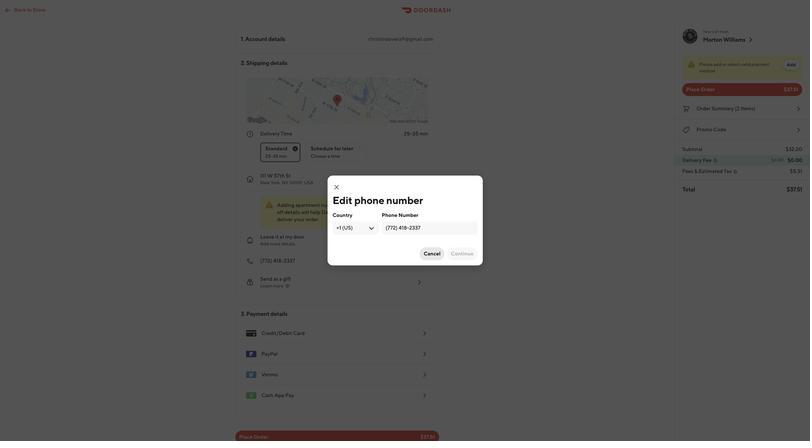 Task type: vqa. For each thing, say whether or not it's contained in the screenshot.
MI associated with Sushi n Matcha Sho
no



Task type: describe. For each thing, give the bounding box(es) containing it.
order summary (2 items) button
[[682, 104, 802, 114]]

$1.99
[[771, 157, 784, 163]]

number for phone
[[386, 194, 423, 206]]

1 vertical spatial 25–35 min
[[265, 154, 287, 159]]

1 vertical spatial place order
[[239, 434, 268, 440]]

back to store link
[[0, 4, 49, 17]]

schedule for later
[[311, 146, 353, 152]]

more inside leave it at my door add more details
[[270, 241, 281, 246]]

time
[[281, 131, 292, 137]]

select
[[728, 62, 740, 67]]

0 vertical spatial order
[[701, 86, 715, 92]]

credit/debit
[[261, 330, 292, 336]]

1 vertical spatial a
[[279, 276, 282, 282]]

w
[[267, 173, 273, 179]]

0 vertical spatial 25–35 min
[[404, 131, 428, 137]]

phone
[[382, 212, 397, 218]]

delivery time
[[260, 131, 292, 137]]

cancel button
[[420, 247, 444, 260]]

418-
[[273, 258, 284, 264]]

will
[[301, 209, 309, 215]]

fees & estimated
[[682, 168, 723, 174]]

store
[[33, 7, 45, 13]]

add new payment method image for app
[[421, 392, 428, 399]]

adding apartment number and drop off details will help dashers efficiently deliver your order.
[[277, 202, 365, 222]]

back to store
[[14, 7, 45, 13]]

later
[[342, 146, 353, 152]]

2 vertical spatial order
[[254, 434, 268, 440]]

from
[[720, 29, 729, 34]]

10019,
[[289, 180, 303, 185]]

morton
[[703, 36, 722, 43]]

app
[[274, 392, 284, 398]]

adding apartment number and drop off details will help dashers efficiently deliver your order. status
[[260, 196, 409, 228]]

order.
[[306, 216, 319, 222]]

tax
[[724, 168, 732, 174]]

(2
[[735, 105, 740, 112]]

2. shipping
[[241, 59, 269, 66]]

continue button
[[447, 247, 477, 260]]

and
[[340, 202, 349, 208]]

your cart from
[[703, 29, 729, 34]]

method
[[699, 68, 715, 73]]

learn
[[260, 283, 272, 288]]

details for 3. payment details
[[270, 310, 287, 317]]

items)
[[741, 105, 755, 112]]

option group containing standard
[[260, 137, 428, 162]]

number
[[398, 212, 418, 218]]

time
[[331, 154, 340, 159]]

cash
[[261, 392, 273, 398]]

1. account
[[241, 36, 267, 42]]

help
[[310, 209, 321, 215]]

add inside button
[[787, 62, 796, 67]]

(772)
[[260, 258, 272, 264]]

add
[[714, 62, 722, 67]]

promo
[[697, 126, 712, 133]]

$0.00
[[788, 157, 802, 163]]

0 vertical spatial place order
[[686, 86, 715, 92]]

edit address button
[[372, 200, 406, 211]]

edit for edit phone number
[[333, 194, 352, 206]]

details inside leave it at my door add more details
[[281, 241, 295, 246]]

1 vertical spatial $37.51
[[787, 186, 802, 193]]

continue
[[451, 251, 474, 257]]

111 w 57th st new york,  ny 10019,  usa
[[260, 173, 313, 185]]

0 horizontal spatial place
[[239, 434, 253, 440]]

at
[[280, 234, 284, 240]]

it
[[275, 234, 279, 240]]

estimated
[[699, 168, 723, 174]]

close edit phone number image
[[333, 183, 340, 191]]

3. payment details
[[241, 310, 287, 317]]

1 horizontal spatial 25–35
[[404, 131, 419, 137]]

subtotal
[[682, 146, 702, 152]]

code
[[713, 126, 726, 133]]

christinaovera9@gmail.com
[[368, 36, 433, 42]]

menu containing credit/debit card
[[241, 323, 433, 406]]

2 add new payment method image from the top
[[421, 371, 428, 379]]

(772) 418-2337 button
[[241, 252, 428, 270]]

2 vertical spatial $37.51
[[420, 434, 435, 440]]

morton williams
[[703, 36, 745, 43]]

card
[[293, 330, 305, 336]]

111
[[260, 173, 266, 179]]

1. account details
[[241, 36, 285, 42]]

order inside button
[[697, 105, 711, 112]]

status containing please add or select valid payment method
[[682, 56, 802, 79]]

phone number
[[382, 212, 418, 218]]

dashers
[[322, 209, 340, 215]]

summary
[[712, 105, 734, 112]]

country
[[333, 212, 352, 218]]

&
[[694, 168, 698, 174]]

ny
[[282, 180, 288, 185]]

details inside 'adding apartment number and drop off details will help dashers efficiently deliver your order.'
[[285, 209, 300, 215]]



Task type: locate. For each thing, give the bounding box(es) containing it.
0 vertical spatial $37.51
[[784, 86, 798, 92]]

1 vertical spatial 25–35
[[265, 154, 278, 159]]

add inside leave it at my door add more details
[[260, 241, 269, 246]]

1 vertical spatial add new payment method image
[[421, 371, 428, 379]]

order summary (2 items)
[[697, 105, 755, 112]]

0 horizontal spatial edit
[[333, 194, 352, 206]]

0 horizontal spatial min
[[279, 154, 287, 159]]

edit for edit address
[[376, 203, 385, 208]]

0 horizontal spatial place order
[[239, 434, 268, 440]]

send
[[260, 276, 272, 282]]

your
[[294, 216, 305, 222]]

choose a time
[[311, 154, 340, 159]]

deliver
[[277, 216, 293, 222]]

promo code button
[[682, 125, 802, 135]]

edit phone number
[[333, 194, 423, 206]]

$5.31
[[790, 168, 802, 174]]

1 horizontal spatial min
[[420, 131, 428, 137]]

or
[[722, 62, 727, 67]]

0 horizontal spatial number
[[321, 202, 339, 208]]

promo code
[[697, 126, 726, 133]]

details for 1. account details
[[268, 36, 285, 42]]

delivery for delivery
[[682, 157, 702, 163]]

1 horizontal spatial place order
[[686, 86, 715, 92]]

number up dashers
[[321, 202, 339, 208]]

edit inside button
[[376, 203, 385, 208]]

25–35
[[404, 131, 419, 137], [265, 154, 278, 159]]

1 horizontal spatial 25–35 min
[[404, 131, 428, 137]]

1 vertical spatial min
[[279, 154, 287, 159]]

0 vertical spatial add new payment method image
[[421, 330, 428, 337]]

cart
[[712, 29, 719, 34]]

add
[[787, 62, 796, 67], [260, 241, 269, 246]]

usa
[[304, 180, 313, 185]]

phone
[[354, 194, 384, 206]]

number for apartment
[[321, 202, 339, 208]]

details right 1. account
[[268, 36, 285, 42]]

option group
[[260, 137, 428, 162]]

apartment
[[295, 202, 320, 208]]

gift
[[283, 276, 291, 282]]

0 vertical spatial add
[[787, 62, 796, 67]]

details up credit/debit
[[270, 310, 287, 317]]

number inside 'adding apartment number and drop off details will help dashers efficiently deliver your order.'
[[321, 202, 339, 208]]

valid
[[741, 62, 751, 67]]

1 vertical spatial place
[[239, 434, 253, 440]]

add right "payment"
[[787, 62, 796, 67]]

as
[[273, 276, 278, 282]]

delivery up standard
[[260, 131, 280, 137]]

show menu image
[[246, 328, 256, 339]]

0 horizontal spatial 25–35
[[265, 154, 278, 159]]

1 horizontal spatial delivery
[[682, 157, 702, 163]]

choose
[[311, 154, 327, 159]]

schedule
[[311, 146, 333, 152]]

1 add new payment method image from the top
[[421, 330, 428, 337]]

add new payment method image
[[421, 350, 428, 358]]

edit
[[333, 194, 352, 206], [376, 203, 385, 208]]

to
[[27, 7, 32, 13]]

pay
[[285, 392, 294, 398]]

1 horizontal spatial number
[[386, 194, 423, 206]]

edit down the close edit phone number icon
[[333, 194, 352, 206]]

2337
[[284, 258, 295, 264]]

a left time
[[328, 154, 330, 159]]

new
[[260, 180, 270, 185]]

your
[[703, 29, 711, 34]]

leave it at my door add more details
[[260, 234, 304, 246]]

please
[[699, 62, 713, 67]]

fees
[[682, 168, 693, 174]]

0 horizontal spatial 25–35 min
[[265, 154, 287, 159]]

add button
[[783, 59, 800, 70]]

Phone Number telephone field
[[386, 224, 474, 232]]

0 horizontal spatial delivery
[[260, 131, 280, 137]]

delivery
[[260, 131, 280, 137], [682, 157, 702, 163]]

0 vertical spatial a
[[328, 154, 330, 159]]

number up "number"
[[386, 194, 423, 206]]

more down it
[[270, 241, 281, 246]]

delivery for delivery time
[[260, 131, 280, 137]]

send as a gift
[[260, 276, 291, 282]]

0 vertical spatial delivery
[[260, 131, 280, 137]]

add down leave
[[260, 241, 269, 246]]

edit address
[[376, 203, 402, 208]]

delivery down subtotal
[[682, 157, 702, 163]]

details right 2. shipping
[[270, 59, 287, 66]]

menu
[[241, 323, 433, 406]]

0 horizontal spatial add
[[260, 241, 269, 246]]

add new payment method image
[[421, 330, 428, 337], [421, 371, 428, 379], [421, 392, 428, 399]]

None radio
[[260, 143, 300, 162], [306, 143, 366, 162], [260, 143, 300, 162], [306, 143, 366, 162]]

0 vertical spatial 25–35
[[404, 131, 419, 137]]

min
[[420, 131, 428, 137], [279, 154, 287, 159]]

williams
[[723, 36, 745, 43]]

details for 2. shipping details
[[270, 59, 287, 66]]

(772) 418-2337
[[260, 258, 295, 264]]

my
[[285, 234, 292, 240]]

1 vertical spatial delivery
[[682, 157, 702, 163]]

details down adding
[[285, 209, 300, 215]]

1 horizontal spatial add
[[787, 62, 796, 67]]

0 vertical spatial place
[[686, 86, 700, 92]]

drop
[[350, 202, 361, 208]]

1 vertical spatial order
[[697, 105, 711, 112]]

0 horizontal spatial a
[[279, 276, 282, 282]]

please add or select valid payment method
[[699, 62, 770, 73]]

status
[[682, 56, 802, 79]]

cash app pay
[[261, 392, 294, 398]]

credit/debit card
[[261, 330, 305, 336]]

st
[[286, 173, 291, 179]]

a
[[328, 154, 330, 159], [279, 276, 282, 282]]

1 vertical spatial more
[[273, 283, 283, 288]]

door
[[293, 234, 304, 240]]

more down the as
[[273, 283, 283, 288]]

venmo
[[261, 372, 278, 378]]

details down my
[[281, 241, 295, 246]]

york,
[[271, 180, 281, 185]]

efficiently
[[342, 209, 365, 215]]

1 horizontal spatial place
[[686, 86, 700, 92]]

2 vertical spatial add new payment method image
[[421, 392, 428, 399]]

0 vertical spatial min
[[420, 131, 428, 137]]

standard
[[265, 146, 287, 152]]

payment
[[751, 62, 770, 67]]

3 add new payment method image from the top
[[421, 392, 428, 399]]

1 horizontal spatial a
[[328, 154, 330, 159]]

adding
[[277, 202, 294, 208]]

edit up phone
[[376, 203, 385, 208]]

place
[[686, 86, 700, 92], [239, 434, 253, 440]]

for
[[334, 146, 341, 152]]

more inside button
[[273, 283, 283, 288]]

leave
[[260, 234, 274, 240]]

add new payment method image for card
[[421, 330, 428, 337]]

$32.20
[[786, 146, 802, 152]]

learn more button
[[260, 283, 290, 289]]

0 vertical spatial more
[[270, 241, 281, 246]]

$37.51
[[784, 86, 798, 92], [787, 186, 802, 193], [420, 434, 435, 440]]

learn more
[[260, 283, 283, 288]]

back
[[14, 7, 26, 13]]

order
[[701, 86, 715, 92], [697, 105, 711, 112], [254, 434, 268, 440]]

a right the as
[[279, 276, 282, 282]]

1 horizontal spatial edit
[[376, 203, 385, 208]]

25–35 min
[[404, 131, 428, 137], [265, 154, 287, 159]]

total
[[682, 186, 695, 193]]

off
[[277, 209, 283, 215]]

3. payment
[[241, 310, 269, 317]]

1 vertical spatial add
[[260, 241, 269, 246]]

address
[[386, 203, 402, 208]]

morton williams link
[[703, 36, 754, 44]]



